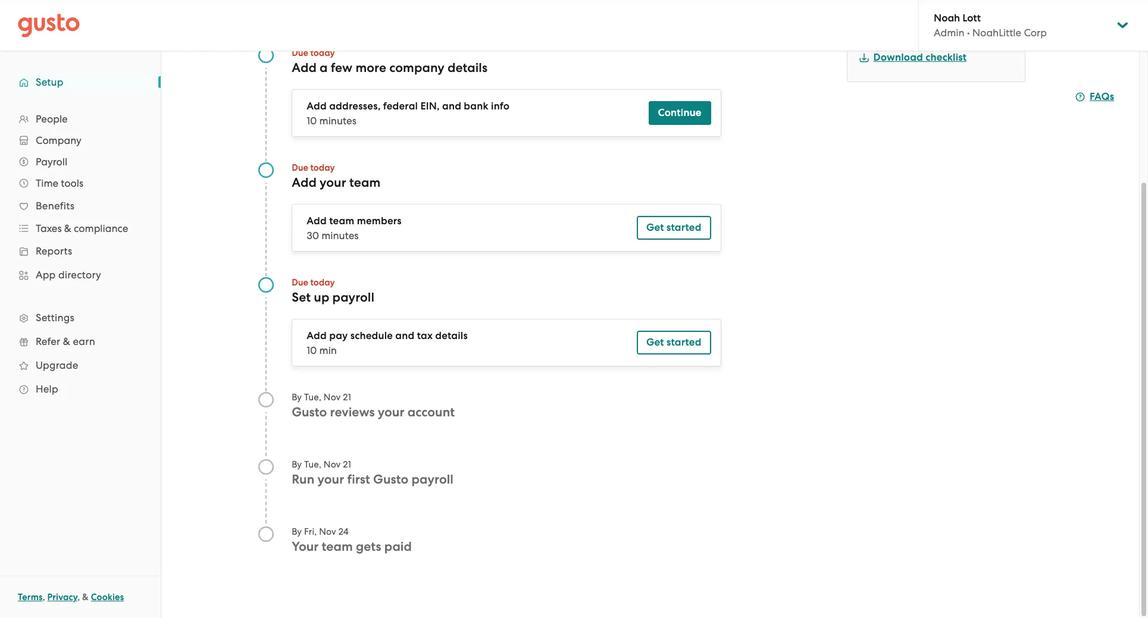 Task type: describe. For each thing, give the bounding box(es) containing it.
circle blank image for gusto reviews your account
[[257, 392, 274, 408]]

time tools
[[36, 177, 83, 189]]

help link
[[12, 379, 149, 400]]

and inside "add pay schedule and tax details 10 min"
[[395, 330, 415, 342]]

due for set up payroll
[[292, 277, 308, 288]]

members
[[357, 215, 402, 227]]

lott
[[963, 12, 981, 24]]

download
[[873, 51, 923, 64]]

team inside due today add your team
[[349, 175, 380, 190]]

time
[[36, 177, 58, 189]]

add addresses, federal ein, and bank info 10 minutes
[[307, 100, 510, 127]]

ein,
[[420, 100, 440, 112]]

noahlittle
[[972, 27, 1021, 39]]

21 for reviews
[[343, 392, 351, 403]]

payroll inside the due today set up payroll
[[332, 290, 374, 305]]

gets
[[356, 539, 381, 555]]

reports
[[36, 245, 72, 257]]

app directory link
[[12, 264, 149, 286]]

tax
[[417, 330, 433, 342]]

2 , from the left
[[77, 592, 80, 603]]

get started button for add your team
[[637, 216, 711, 240]]

payroll
[[36, 156, 67, 168]]

get for add your team
[[646, 221, 664, 234]]

setup link
[[12, 71, 149, 93]]

your
[[292, 539, 319, 555]]

people button
[[12, 108, 149, 130]]

get started for team
[[646, 221, 702, 234]]

app
[[36, 269, 56, 281]]

bank
[[464, 100, 489, 112]]

30
[[307, 230, 319, 242]]

continue button
[[648, 101, 711, 125]]

add inside due today add your team
[[292, 175, 317, 190]]

a
[[320, 60, 328, 76]]

24
[[338, 527, 349, 537]]

time tools button
[[12, 173, 149, 194]]

setup
[[36, 76, 64, 88]]

privacy link
[[47, 592, 77, 603]]

started for payroll
[[667, 336, 702, 349]]

taxes & compliance
[[36, 223, 128, 234]]

your inside by tue, nov 21 run your first gusto payroll
[[318, 472, 344, 487]]

taxes & compliance button
[[12, 218, 149, 239]]

by tue, nov 21 run your first gusto payroll
[[292, 459, 453, 487]]

home image
[[18, 13, 80, 37]]

app directory
[[36, 269, 101, 281]]

2 vertical spatial &
[[82, 592, 89, 603]]

schedule
[[350, 330, 393, 342]]

min
[[319, 345, 337, 357]]

team inside "by fri, nov 24 your team gets paid"
[[322, 539, 353, 555]]

10 inside "add pay schedule and tax details 10 min"
[[307, 345, 317, 357]]

compliance
[[74, 223, 128, 234]]

refer
[[36, 336, 60, 348]]

get started for payroll
[[646, 336, 702, 349]]

directory
[[58, 269, 101, 281]]

company
[[389, 60, 445, 76]]

benefits
[[36, 200, 74, 212]]

federal
[[383, 100, 418, 112]]

terms
[[18, 592, 43, 603]]

few
[[331, 60, 352, 76]]

today for your
[[310, 162, 335, 173]]

by for your team gets paid
[[292, 527, 302, 537]]

taxes
[[36, 223, 62, 234]]

& for earn
[[63, 336, 70, 348]]

your inside due today add your team
[[320, 175, 346, 190]]

add for your
[[307, 215, 327, 227]]

corp
[[1024, 27, 1047, 39]]

upgrade
[[36, 359, 78, 371]]

more
[[356, 60, 386, 76]]

get started button for set up payroll
[[637, 331, 711, 355]]

details inside due today add a few more company details
[[448, 60, 488, 76]]

company
[[36, 135, 81, 146]]

circle blank image for run your first gusto payroll
[[257, 459, 274, 476]]

fri,
[[304, 527, 317, 537]]

add for a
[[307, 100, 327, 112]]

list containing people
[[0, 108, 161, 401]]

benefits link
[[12, 195, 149, 217]]

nov for reviews
[[324, 392, 341, 403]]

due today set up payroll
[[292, 277, 374, 305]]

get for set up payroll
[[646, 336, 664, 349]]

checklist
[[926, 51, 967, 64]]

minutes inside add team members 30 minutes
[[322, 230, 359, 242]]

due for add your team
[[292, 162, 308, 173]]

noah lott admin • noahlittle corp
[[934, 12, 1047, 39]]

upgrade link
[[12, 355, 149, 376]]

add for up
[[307, 330, 327, 342]]

by for gusto reviews your account
[[292, 392, 302, 403]]

terms link
[[18, 592, 43, 603]]

reports link
[[12, 240, 149, 262]]

settings
[[36, 312, 74, 324]]

gusto navigation element
[[0, 51, 161, 420]]

& for compliance
[[64, 223, 71, 234]]

people
[[36, 113, 68, 125]]



Task type: vqa. For each thing, say whether or not it's contained in the screenshot.
Cookies
yes



Task type: locate. For each thing, give the bounding box(es) containing it.
1 vertical spatial minutes
[[322, 230, 359, 242]]

0 vertical spatial 10
[[307, 115, 317, 127]]

details
[[448, 60, 488, 76], [435, 330, 468, 342]]

pay
[[329, 330, 348, 342]]

by for run your first gusto payroll
[[292, 459, 302, 470]]

tue, up run at the left bottom of the page
[[304, 459, 321, 470]]

add inside add team members 30 minutes
[[307, 215, 327, 227]]

0 vertical spatial your
[[320, 175, 346, 190]]

gusto
[[292, 405, 327, 420], [373, 472, 408, 487]]

today
[[310, 48, 335, 58], [310, 162, 335, 173], [310, 277, 335, 288]]

1 vertical spatial circle blank image
[[257, 459, 274, 476]]

by inside by tue, nov 21 gusto reviews your account
[[292, 392, 302, 403]]

and left the tax
[[395, 330, 415, 342]]

paid
[[384, 539, 412, 555]]

refer & earn link
[[12, 331, 149, 352]]

reviews
[[330, 405, 375, 420]]

gusto inside by tue, nov 21 gusto reviews your account
[[292, 405, 327, 420]]

10
[[307, 115, 317, 127], [307, 345, 317, 357]]

list
[[0, 108, 161, 401]]

your inside by tue, nov 21 gusto reviews your account
[[378, 405, 404, 420]]

1 vertical spatial your
[[378, 405, 404, 420]]

2 circle blank image from the top
[[257, 459, 274, 476]]

2 get started from the top
[[646, 336, 702, 349]]

team inside add team members 30 minutes
[[329, 215, 354, 227]]

21
[[343, 392, 351, 403], [343, 459, 351, 470]]

1 , from the left
[[43, 592, 45, 603]]

and right ein,
[[442, 100, 461, 112]]

tue,
[[304, 392, 321, 403], [304, 459, 321, 470]]

started
[[667, 221, 702, 234], [667, 336, 702, 349]]

0 vertical spatial get
[[646, 221, 664, 234]]

tue, inside by tue, nov 21 run your first gusto payroll
[[304, 459, 321, 470]]

gusto right first
[[373, 472, 408, 487]]

1 vertical spatial and
[[395, 330, 415, 342]]

your
[[320, 175, 346, 190], [378, 405, 404, 420], [318, 472, 344, 487]]

21 up first
[[343, 459, 351, 470]]

company button
[[12, 130, 149, 151]]

1 vertical spatial payroll
[[412, 472, 453, 487]]

terms , privacy , & cookies
[[18, 592, 124, 603]]

0 vertical spatial and
[[442, 100, 461, 112]]

2 due from the top
[[292, 162, 308, 173]]

cookies
[[91, 592, 124, 603]]

nov for team
[[319, 527, 336, 537]]

faqs button
[[1075, 90, 1114, 104]]

1 vertical spatial 10
[[307, 345, 317, 357]]

21 up reviews
[[343, 392, 351, 403]]

3 due from the top
[[292, 277, 308, 288]]

due
[[292, 48, 308, 58], [292, 162, 308, 173], [292, 277, 308, 288]]

2 vertical spatial due
[[292, 277, 308, 288]]

0 vertical spatial details
[[448, 60, 488, 76]]

1 vertical spatial today
[[310, 162, 335, 173]]

•
[[967, 27, 970, 39]]

tue, for gusto
[[304, 392, 321, 403]]

2 vertical spatial today
[[310, 277, 335, 288]]

tue, for run
[[304, 459, 321, 470]]

privacy
[[47, 592, 77, 603]]

settings link
[[12, 307, 149, 329]]

get started
[[646, 221, 702, 234], [646, 336, 702, 349]]

1 vertical spatial team
[[329, 215, 354, 227]]

2 vertical spatial team
[[322, 539, 353, 555]]

1 get started button from the top
[[637, 216, 711, 240]]

your right reviews
[[378, 405, 404, 420]]

started for team
[[667, 221, 702, 234]]

nov
[[324, 392, 341, 403], [324, 459, 341, 470], [319, 527, 336, 537]]

1 by from the top
[[292, 392, 302, 403]]

circle blank image
[[257, 392, 274, 408], [257, 459, 274, 476], [257, 526, 274, 543]]

& left "earn"
[[63, 336, 70, 348]]

by
[[292, 392, 302, 403], [292, 459, 302, 470], [292, 527, 302, 537]]

0 horizontal spatial and
[[395, 330, 415, 342]]

due inside due today add a few more company details
[[292, 48, 308, 58]]

1 horizontal spatial ,
[[77, 592, 80, 603]]

0 vertical spatial &
[[64, 223, 71, 234]]

1 vertical spatial &
[[63, 336, 70, 348]]

2 10 from the top
[[307, 345, 317, 357]]

0 vertical spatial due
[[292, 48, 308, 58]]

nov inside by tue, nov 21 run your first gusto payroll
[[324, 459, 341, 470]]

0 vertical spatial get started button
[[637, 216, 711, 240]]

0 vertical spatial nov
[[324, 392, 341, 403]]

1 horizontal spatial gusto
[[373, 472, 408, 487]]

earn
[[73, 336, 95, 348]]

1 get from the top
[[646, 221, 664, 234]]

by tue, nov 21 gusto reviews your account
[[292, 392, 455, 420]]

nov up reviews
[[324, 392, 341, 403]]

2 by from the top
[[292, 459, 302, 470]]

nov left 24 at the left of page
[[319, 527, 336, 537]]

due today add your team
[[292, 162, 380, 190]]

, left privacy link
[[43, 592, 45, 603]]

1 vertical spatial tue,
[[304, 459, 321, 470]]

get
[[646, 221, 664, 234], [646, 336, 664, 349]]

1 horizontal spatial and
[[442, 100, 461, 112]]

today for a
[[310, 48, 335, 58]]

21 for your
[[343, 459, 351, 470]]

& right the 'taxes'
[[64, 223, 71, 234]]

2 get started button from the top
[[637, 331, 711, 355]]

today inside due today add your team
[[310, 162, 335, 173]]

info
[[491, 100, 510, 112]]

, left "cookies" button
[[77, 592, 80, 603]]

gusto left reviews
[[292, 405, 327, 420]]

0 vertical spatial by
[[292, 392, 302, 403]]

2 vertical spatial by
[[292, 527, 302, 537]]

your right run at the left bottom of the page
[[318, 472, 344, 487]]

admin
[[934, 27, 964, 39]]

1 today from the top
[[310, 48, 335, 58]]

circle blank image for your team gets paid
[[257, 526, 274, 543]]

minutes right 30
[[322, 230, 359, 242]]

2 vertical spatial nov
[[319, 527, 336, 537]]

due inside due today add your team
[[292, 162, 308, 173]]

team up members at the top left of page
[[349, 175, 380, 190]]

team
[[349, 175, 380, 190], [329, 215, 354, 227], [322, 539, 353, 555]]

1 tue, from the top
[[304, 392, 321, 403]]

add pay schedule and tax details 10 min
[[307, 330, 468, 357]]

2 tue, from the top
[[304, 459, 321, 470]]

by fri, nov 24 your team gets paid
[[292, 527, 412, 555]]

run
[[292, 472, 314, 487]]

10 inside add addresses, federal ein, and bank info 10 minutes
[[307, 115, 317, 127]]

& left "cookies" button
[[82, 592, 89, 603]]

21 inside by tue, nov 21 gusto reviews your account
[[343, 392, 351, 403]]

tue, inside by tue, nov 21 gusto reviews your account
[[304, 392, 321, 403]]

due for add a few more company details
[[292, 48, 308, 58]]

faqs
[[1090, 90, 1114, 103]]

details right the tax
[[435, 330, 468, 342]]

21 inside by tue, nov 21 run your first gusto payroll
[[343, 459, 351, 470]]

add team members 30 minutes
[[307, 215, 402, 242]]

nov down reviews
[[324, 459, 341, 470]]

1 vertical spatial 21
[[343, 459, 351, 470]]

2 vertical spatial circle blank image
[[257, 526, 274, 543]]

noah
[[934, 12, 960, 24]]

1 vertical spatial due
[[292, 162, 308, 173]]

1 vertical spatial details
[[435, 330, 468, 342]]

add inside add addresses, federal ein, and bank info 10 minutes
[[307, 100, 327, 112]]

add inside due today add a few more company details
[[292, 60, 317, 76]]

0 vertical spatial get started
[[646, 221, 702, 234]]

team down 24 at the left of page
[[322, 539, 353, 555]]

details up bank
[[448, 60, 488, 76]]

1 vertical spatial by
[[292, 459, 302, 470]]

2 started from the top
[[667, 336, 702, 349]]

0 vertical spatial today
[[310, 48, 335, 58]]

0 vertical spatial tue,
[[304, 392, 321, 403]]

0 horizontal spatial payroll
[[332, 290, 374, 305]]

tue, down min
[[304, 392, 321, 403]]

account
[[407, 405, 455, 420]]

team left members at the top left of page
[[329, 215, 354, 227]]

& inside taxes & compliance 'dropdown button'
[[64, 223, 71, 234]]

help
[[36, 383, 58, 395]]

1 get started from the top
[[646, 221, 702, 234]]

payroll inside by tue, nov 21 run your first gusto payroll
[[412, 472, 453, 487]]

minutes inside add addresses, federal ein, and bank info 10 minutes
[[319, 115, 356, 127]]

minutes down addresses, on the top of page
[[319, 115, 356, 127]]

1 vertical spatial gusto
[[373, 472, 408, 487]]

and inside add addresses, federal ein, and bank info 10 minutes
[[442, 100, 461, 112]]

and
[[442, 100, 461, 112], [395, 330, 415, 342]]

&
[[64, 223, 71, 234], [63, 336, 70, 348], [82, 592, 89, 603]]

2 get from the top
[[646, 336, 664, 349]]

3 by from the top
[[292, 527, 302, 537]]

set
[[292, 290, 311, 305]]

0 horizontal spatial gusto
[[292, 405, 327, 420]]

addresses,
[[329, 100, 381, 112]]

1 circle blank image from the top
[[257, 392, 274, 408]]

get started button
[[637, 216, 711, 240], [637, 331, 711, 355]]

details inside "add pay schedule and tax details 10 min"
[[435, 330, 468, 342]]

0 vertical spatial minutes
[[319, 115, 356, 127]]

nov inside "by fri, nov 24 your team gets paid"
[[319, 527, 336, 537]]

nov inside by tue, nov 21 gusto reviews your account
[[324, 392, 341, 403]]

1 horizontal spatial payroll
[[412, 472, 453, 487]]

1 started from the top
[[667, 221, 702, 234]]

& inside refer & earn link
[[63, 336, 70, 348]]

2 today from the top
[[310, 162, 335, 173]]

1 vertical spatial get
[[646, 336, 664, 349]]

today inside due today add a few more company details
[[310, 48, 335, 58]]

by inside "by fri, nov 24 your team gets paid"
[[292, 527, 302, 537]]

by inside by tue, nov 21 run your first gusto payroll
[[292, 459, 302, 470]]

3 today from the top
[[310, 277, 335, 288]]

0 vertical spatial team
[[349, 175, 380, 190]]

payroll button
[[12, 151, 149, 173]]

1 10 from the top
[[307, 115, 317, 127]]

1 vertical spatial started
[[667, 336, 702, 349]]

due today add a few more company details
[[292, 48, 488, 76]]

today for up
[[310, 277, 335, 288]]

gusto inside by tue, nov 21 run your first gusto payroll
[[373, 472, 408, 487]]

cookies button
[[91, 590, 124, 605]]

add inside "add pay schedule and tax details 10 min"
[[307, 330, 327, 342]]

3 circle blank image from the top
[[257, 526, 274, 543]]

0 horizontal spatial ,
[[43, 592, 45, 603]]

up
[[314, 290, 329, 305]]

0 vertical spatial payroll
[[332, 290, 374, 305]]

1 21 from the top
[[343, 392, 351, 403]]

0 vertical spatial circle blank image
[[257, 392, 274, 408]]

2 vertical spatial your
[[318, 472, 344, 487]]

minutes
[[319, 115, 356, 127], [322, 230, 359, 242]]

your up add team members 30 minutes
[[320, 175, 346, 190]]

download checklist link
[[859, 51, 967, 64]]

1 vertical spatial get started
[[646, 336, 702, 349]]

0 vertical spatial started
[[667, 221, 702, 234]]

nov for your
[[324, 459, 341, 470]]

today inside the due today set up payroll
[[310, 277, 335, 288]]

tools
[[61, 177, 83, 189]]

refer & earn
[[36, 336, 95, 348]]

due inside the due today set up payroll
[[292, 277, 308, 288]]

2 21 from the top
[[343, 459, 351, 470]]

first
[[347, 472, 370, 487]]

0 vertical spatial gusto
[[292, 405, 327, 420]]

1 vertical spatial get started button
[[637, 331, 711, 355]]

continue
[[658, 107, 702, 119]]

1 due from the top
[[292, 48, 308, 58]]

1 vertical spatial nov
[[324, 459, 341, 470]]

0 vertical spatial 21
[[343, 392, 351, 403]]

download checklist
[[873, 51, 967, 64]]



